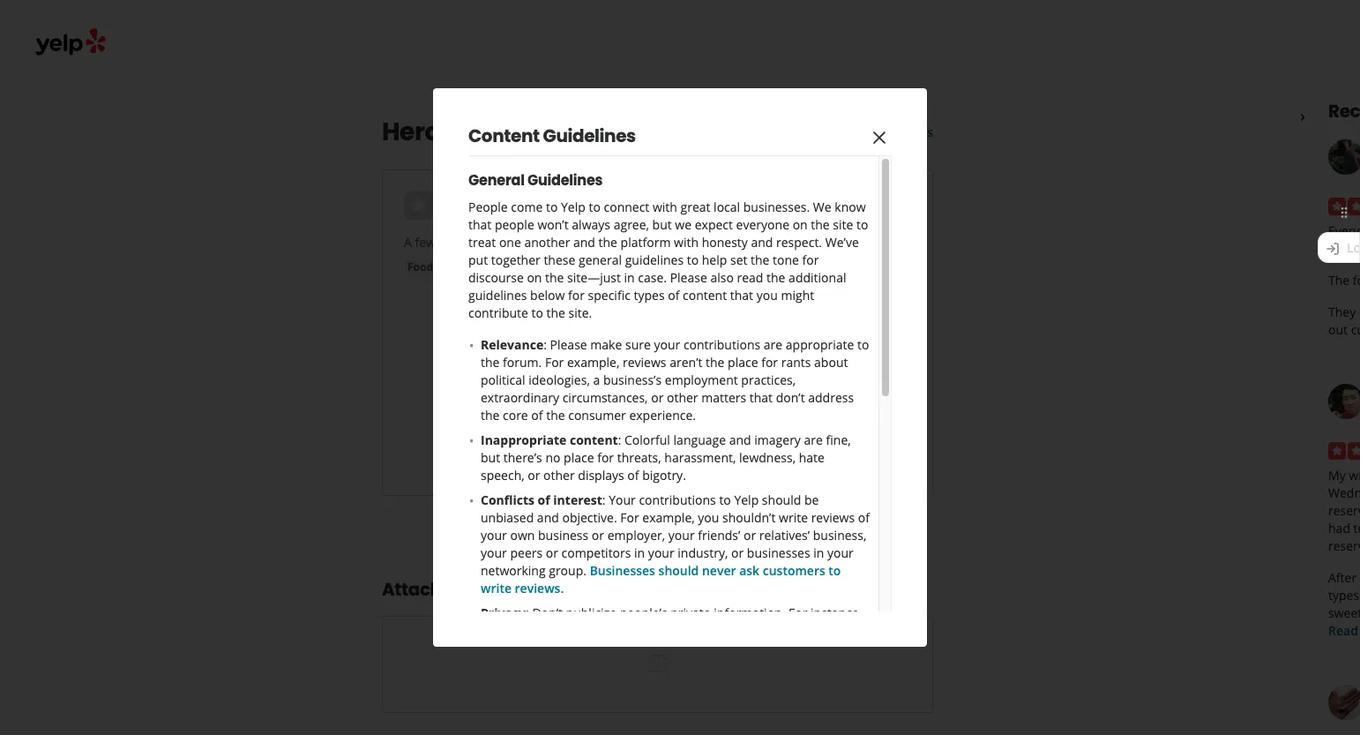 Task type: describe. For each thing, give the bounding box(es) containing it.
that inside : please make sure your contributions are appropriate to the forum. for example, reviews aren't the place for rants about political ideologies, a business's employment practices, extraordinary circumstances, or other matters that don't address the core of the consumer experience.
[[750, 389, 773, 406]]

for inside : please make sure your contributions are appropriate to the forum. for example, reviews aren't the place for rants about political ideologies, a business's employment practices, extraordinary circumstances, or other matters that don't address the core of the consumer experience.
[[762, 354, 778, 371]]

types
[[634, 287, 665, 304]]

set
[[731, 251, 748, 268]]

aren't
[[670, 354, 703, 371]]

interest
[[554, 491, 603, 508]]

reviews inside : your contributions to yelp should be unbiased and objective. for example, you shouldn't write reviews of your own business or employer, your friends' or relatives' business, your peers or competitors in your industry, or businesses in your networking group.
[[811, 509, 855, 526]]

another
[[524, 234, 570, 251]]

connect
[[604, 199, 650, 215]]

forum.
[[503, 354, 542, 371]]

your up industry, on the bottom of the page
[[669, 527, 695, 544]]

after
[[1329, 569, 1357, 586]]

the fo
[[1329, 272, 1361, 289]]

no
[[546, 449, 561, 466]]

peers
[[510, 544, 543, 561]]

shouldn't
[[723, 509, 776, 526]]

reviews.
[[515, 580, 564, 596]]

your up networking
[[481, 544, 507, 561]]

for inside the : colorful language and imagery are fine, but there's no place for threats, harassment, lewdness, hate speech, or other displays of bigotry.
[[597, 449, 614, 466]]

photo of tim c. image
[[1329, 384, 1361, 419]]

site—just
[[567, 269, 621, 286]]

there's
[[504, 449, 542, 466]]

0 vertical spatial with
[[653, 199, 678, 215]]

content
[[469, 124, 540, 148]]

businesses.
[[744, 199, 810, 215]]

to right 'site' at the top right
[[857, 216, 869, 233]]

and down always
[[574, 234, 596, 251]]

relevance
[[481, 336, 544, 353]]

site.
[[569, 304, 592, 321]]

for inside : please make sure your contributions are appropriate to the forum. for example, reviews aren't the place for rants about political ideologies, a business's employment practices, extraordinary circumstances, or other matters that don't address the core of the consumer experience.
[[545, 354, 564, 371]]

the down 'these'
[[545, 269, 564, 286]]

read
[[773, 124, 803, 140]]

extraordinary
[[481, 389, 559, 406]]

: your contributions to yelp should be unbiased and objective. for example, you shouldn't write reviews of your own business or employer, your friends' or relatives' business, your peers or competitors in your industry, or businesses in your networking group.
[[481, 491, 870, 579]]

example, inside : your contributions to yelp should be unbiased and objective. for example, you shouldn't write reviews of your own business or employer, your friends' or relatives' business, your peers or competitors in your industry, or businesses in your networking group.
[[643, 509, 695, 526]]

privacy
[[481, 604, 526, 621]]

fine,
[[826, 431, 851, 448]]

select your rating
[[570, 199, 670, 215]]

the up 'political'
[[481, 354, 500, 371]]

in inside general guidelines people come to yelp to connect with great local businesses. we know that people won't always agree, but we expect everyone on the site to treat one another and the platform with honesty and respect. we've put together these general guidelines to help set the tone for discourse on the site—just in case. please also read the additional guidelines below for specific types of content that you might contribute to the site.
[[624, 269, 635, 286]]

and down everyone
[[751, 234, 773, 251]]

5 star rating image for my wi
[[1329, 442, 1361, 460]]

site
[[833, 216, 854, 233]]

be
[[805, 491, 819, 508]]

or down business
[[546, 544, 558, 561]]

and inside the : colorful language and imagery are fine, but there's no place for threats, harassment, lewdness, hate speech, or other displays of bigotry.
[[729, 431, 751, 448]]

ask
[[740, 562, 760, 579]]

few
[[415, 234, 436, 251]]

know
[[835, 199, 866, 215]]

employment
[[665, 371, 738, 388]]

own
[[510, 527, 535, 544]]

content guidelines dialog
[[0, 0, 1361, 735]]

consumer
[[568, 407, 626, 424]]

content inside general guidelines people come to yelp to connect with great local businesses. we know that people won't always agree, but we expect everyone on the site to treat one another and the platform with honesty and respect. we've put together these general guidelines to help set the tone for discourse on the site—just in case. please also read the additional guidelines below for specific types of content that you might contribute to the site.
[[683, 287, 727, 304]]

we've
[[826, 234, 859, 251]]

threats,
[[617, 449, 661, 466]]

help
[[702, 251, 727, 268]]

the
[[1329, 272, 1350, 289]]

write inside businesses should never ask customers to write reviews.
[[481, 580, 512, 596]]

rating
[[637, 199, 670, 215]]

conflicts
[[481, 491, 535, 508]]

also
[[711, 269, 734, 286]]

don't
[[776, 389, 805, 406]]

business's
[[603, 371, 662, 388]]

are inside : please make sure your contributions are appropriate to the forum. for example, reviews aren't the place for rants about political ideologies, a business's employment practices, extraordinary circumstances, or other matters that don't address the core of the consumer experience.
[[764, 336, 783, 353]]

to down 'below'
[[532, 304, 543, 321]]

place inside : please make sure your contributions are appropriate to the forum. for example, reviews aren't the place for rants about political ideologies, a business's employment practices, extraordinary circumstances, or other matters that don't address the core of the consumer experience.
[[728, 354, 758, 371]]

e
[[1360, 304, 1361, 320]]

a
[[593, 371, 600, 388]]

business,
[[813, 527, 867, 544]]

ambiance
[[499, 259, 552, 274]]

they e
[[1329, 304, 1361, 338]]

and inside : your contributions to yelp should be unbiased and objective. for example, you shouldn't write reviews of your own business or employer, your friends' or relatives' business, your peers or competitors in your industry, or businesses in your networking group.
[[537, 509, 559, 526]]

w
[[1360, 569, 1361, 586]]

your up agree, on the top left
[[607, 199, 634, 215]]

read our review guidelines
[[773, 124, 934, 140]]

our
[[806, 124, 827, 140]]

tone
[[773, 251, 799, 268]]

fo
[[1353, 272, 1361, 289]]

a few things to consider in your review
[[404, 234, 627, 251]]

to up won't
[[546, 199, 558, 215]]

write inside : your contributions to yelp should be unbiased and objective. for example, you shouldn't write reviews of your own business or employer, your friends' or relatives' business, your peers or competitors in your industry, or businesses in your networking group.
[[779, 509, 808, 526]]

consider
[[493, 234, 542, 251]]

honesty
[[702, 234, 748, 251]]

for up additional
[[803, 251, 819, 268]]

businesses
[[747, 544, 811, 561]]

0 vertical spatial on
[[793, 216, 808, 233]]

but inside the : colorful language and imagery are fine, but there's no place for threats, harassment, lewdness, hate speech, or other displays of bigotry.
[[481, 449, 500, 466]]

we
[[813, 199, 832, 215]]

attach photos image
[[647, 653, 668, 674]]

imagery
[[755, 431, 801, 448]]

or up the "competitors"
[[592, 527, 604, 544]]

of inside the : colorful language and imagery are fine, but there's no place for threats, harassment, lewdness, hate speech, or other displays of bigotry.
[[628, 467, 639, 484]]

or down the shouldn't
[[744, 527, 756, 544]]

harassment,
[[665, 449, 736, 466]]

contributions inside : your contributions to yelp should be unbiased and objective. for example, you shouldn't write reviews of your own business or employer, your friends' or relatives' business, your peers or competitors in your industry, or businesses in your networking group.
[[639, 491, 716, 508]]

great
[[681, 199, 711, 215]]

should inside : your contributions to yelp should be unbiased and objective. for example, you shouldn't write reviews of your own business or employer, your friends' or relatives' business, your peers or competitors in your industry, or businesses in your networking group.
[[762, 491, 801, 508]]

photo of vivian i. image
[[1329, 139, 1361, 175]]

objective.
[[562, 509, 617, 526]]

herons link
[[382, 115, 730, 149]]

unbiased
[[481, 509, 534, 526]]

select
[[570, 199, 604, 215]]

contributions inside : please make sure your contributions are appropriate to the forum. for example, reviews aren't the place for rants about political ideologies, a business's employment practices, extraordinary circumstances, or other matters that don't address the core of the consumer experience.
[[684, 336, 761, 353]]

everyone
[[736, 216, 790, 233]]

for inside : your contributions to yelp should be unbiased and objective. for example, you shouldn't write reviews of your own business or employer, your friends' or relatives' business, your peers or competitors in your industry, or businesses in your networking group.
[[621, 509, 639, 526]]

the up inappropriate content
[[546, 407, 565, 424]]

to left help
[[687, 251, 699, 268]]

matters
[[702, 389, 747, 406]]

experience.
[[629, 407, 696, 424]]

: for conflicts of interest
[[603, 491, 606, 508]]

of left interest
[[538, 491, 550, 508]]

you inside general guidelines people come to yelp to connect with great local businesses. we know that people won't always agree, but we expect everyone on the site to treat one another and the platform with honesty and respect. we've put together these general guidelines to help set the tone for discourse on the site—just in case. please also read the additional guidelines below for specific types of content that you might contribute to the site.
[[757, 287, 778, 304]]

put
[[469, 251, 488, 268]]

to inside : please make sure your contributions are appropriate to the forum. for example, reviews aren't the place for rants about political ideologies, a business's employment practices, extraordinary circumstances, or other matters that don't address the core of the consumer experience.
[[858, 336, 869, 353]]

make
[[591, 336, 622, 353]]

your up businesses should never ask customers to write reviews.
[[648, 544, 675, 561]]

in down employer,
[[634, 544, 645, 561]]

inappropriate
[[481, 431, 567, 448]]

address
[[808, 389, 854, 406]]

0 vertical spatial guidelines
[[873, 124, 934, 140]]

people
[[495, 216, 535, 233]]

guidelines for general
[[528, 170, 603, 191]]

herons
[[382, 115, 470, 149]]

sure
[[626, 336, 651, 353]]

1 vertical spatial review
[[589, 234, 627, 251]]

my
[[1329, 467, 1346, 484]]

ideologies,
[[529, 371, 590, 388]]

additional
[[789, 269, 847, 286]]

the down 'below'
[[547, 304, 566, 321]]

photo of j s. image
[[1329, 685, 1361, 720]]

customers
[[763, 562, 826, 579]]

rating element
[[404, 191, 559, 220]]

read
[[737, 269, 764, 286]]

bigotry.
[[643, 467, 686, 484]]

these
[[544, 251, 576, 268]]

other inside the : colorful language and imagery are fine, but there's no place for threats, harassment, lewdness, hate speech, or other displays of bigotry.
[[544, 467, 575, 484]]



Task type: locate. For each thing, give the bounding box(es) containing it.
platform
[[621, 234, 671, 251]]

and
[[574, 234, 596, 251], [751, 234, 773, 251], [729, 431, 751, 448], [537, 509, 559, 526]]

write up relatives'
[[779, 509, 808, 526]]

0 horizontal spatial write
[[481, 580, 512, 596]]

treat
[[469, 234, 496, 251]]

2 horizontal spatial guidelines
[[873, 124, 934, 140]]

contributions down bigotry. on the bottom
[[639, 491, 716, 508]]

0 horizontal spatial content
[[570, 431, 618, 448]]

contributions
[[684, 336, 761, 353], [639, 491, 716, 508]]

0 vertical spatial for
[[545, 354, 564, 371]]

general guidelines people come to yelp to connect with great local businesses. we know that people won't always agree, but we expect everyone on the site to treat one another and the platform with honesty and respect. we've put together these general guidelines to help set the tone for discourse on the site—just in case. please also read the additional guidelines below for specific types of content that you might contribute to the site.
[[469, 170, 869, 321]]

wi
[[1349, 467, 1361, 484]]

review right the our
[[830, 124, 869, 140]]

or inside the : colorful language and imagery are fine, but there's no place for threats, harassment, lewdness, hate speech, or other displays of bigotry.
[[528, 467, 540, 484]]

or inside : please make sure your contributions are appropriate to the forum. for example, reviews aren't the place for rants about political ideologies, a business's employment practices, extraordinary circumstances, or other matters that don't address the core of the consumer experience.
[[651, 389, 664, 406]]

0 vertical spatial 5 star rating image
[[1329, 198, 1361, 215]]

reviews up "business,"
[[811, 509, 855, 526]]

2 vertical spatial that
[[750, 389, 773, 406]]

language
[[674, 431, 726, 448]]

0 vertical spatial yelp
[[561, 199, 586, 215]]

appropriate
[[786, 336, 854, 353]]

general
[[579, 251, 622, 268]]

0 vertical spatial you
[[757, 287, 778, 304]]

are up rants
[[764, 336, 783, 353]]

or
[[651, 389, 664, 406], [528, 467, 540, 484], [592, 527, 604, 544], [744, 527, 756, 544], [546, 544, 558, 561], [732, 544, 744, 561]]

should left be
[[762, 491, 801, 508]]

but up speech,
[[481, 449, 500, 466]]

the up the employment at bottom
[[706, 354, 725, 371]]

of inside : please make sure your contributions are appropriate to the forum. for example, reviews aren't the place for rants about political ideologies, a business's employment practices, extraordinary circumstances, or other matters that don't address the core of the consumer experience.
[[531, 407, 543, 424]]

None radio
[[404, 191, 432, 220], [531, 191, 559, 220], [404, 191, 432, 220], [531, 191, 559, 220]]

that up treat
[[469, 216, 492, 233]]

you up friends'
[[698, 509, 720, 526]]

yelp inside general guidelines people come to yelp to connect with great local businesses. we know that people won't always agree, but we expect everyone on the site to treat one another and the platform with honesty and respect. we've put together these general guidelines to help set the tone for discourse on the site—just in case. please also read the additional guidelines below for specific types of content that you might contribute to the site.
[[561, 199, 586, 215]]

your down "business,"
[[828, 544, 854, 561]]

close sidebar icon image
[[1296, 110, 1310, 124], [1296, 110, 1310, 124]]

content down also
[[683, 287, 727, 304]]

and up lewdness,
[[729, 431, 751, 448]]

everyt
[[1329, 222, 1361, 257]]

example, inside : please make sure your contributions are appropriate to the forum. for example, reviews aren't the place for rants about political ideologies, a business's employment practices, extraordinary circumstances, or other matters that don't address the core of the consumer experience.
[[567, 354, 620, 371]]

content
[[683, 287, 727, 304], [570, 431, 618, 448]]

the up the general
[[599, 234, 618, 251]]

0 vertical spatial please
[[670, 269, 707, 286]]

we
[[675, 216, 692, 233]]

other down the employment at bottom
[[667, 389, 698, 406]]

but inside general guidelines people come to yelp to connect with great local businesses. we know that people won't always agree, but we expect everyone on the site to treat one another and the platform with honesty and respect. we've put together these general guidelines to help set the tone for discourse on the site—just in case. please also read the additional guidelines below for specific types of content that you might contribute to the site.
[[653, 216, 672, 233]]

of down "threats,"
[[628, 467, 639, 484]]

should inside businesses should never ask customers to write reviews.
[[659, 562, 699, 579]]

1 horizontal spatial for
[[621, 509, 639, 526]]

content down consumer
[[570, 431, 618, 448]]

0 horizontal spatial please
[[550, 336, 587, 353]]

might
[[781, 287, 815, 304]]

: inside the : colorful language and imagery are fine, but there's no place for threats, harassment, lewdness, hate speech, or other displays of bigotry.
[[618, 431, 622, 448]]

1 horizontal spatial review
[[830, 124, 869, 140]]

review up the general
[[589, 234, 627, 251]]

other inside : please make sure your contributions are appropriate to the forum. for example, reviews aren't the place for rants about political ideologies, a business's employment practices, extraordinary circumstances, or other matters that don't address the core of the consumer experience.
[[667, 389, 698, 406]]

with down "we"
[[674, 234, 699, 251]]

None text field
[[404, 290, 911, 310]]

respect.
[[777, 234, 822, 251]]

2 vertical spatial :
[[603, 491, 606, 508]]

always
[[572, 216, 611, 233]]

: left the your in the bottom of the page
[[603, 491, 606, 508]]

example, up employer,
[[643, 509, 695, 526]]

are up hate at the right
[[804, 431, 823, 448]]

to right appropriate
[[858, 336, 869, 353]]

1 vertical spatial write
[[481, 580, 512, 596]]

0 horizontal spatial reviews
[[623, 354, 667, 371]]

of inside : your contributions to yelp should be unbiased and objective. for example, you shouldn't write reviews of your own business or employer, your friends' or relatives' business, your peers or competitors in your industry, or businesses in your networking group.
[[858, 509, 870, 526]]

on up respect.
[[793, 216, 808, 233]]

for up employer,
[[621, 509, 639, 526]]

0 horizontal spatial review
[[589, 234, 627, 251]]

attach
[[382, 577, 442, 602]]

for up practices, on the bottom of page
[[762, 354, 778, 371]]

case.
[[638, 269, 667, 286]]

to up put
[[478, 234, 489, 251]]

0 horizontal spatial yelp
[[561, 199, 586, 215]]

of right core
[[531, 407, 543, 424]]

to down "business,"
[[829, 562, 841, 579]]

2 vertical spatial guidelines
[[469, 287, 527, 304]]

industry,
[[678, 544, 728, 561]]

one
[[499, 234, 521, 251]]

reviews
[[623, 354, 667, 371], [811, 509, 855, 526]]

0 horizontal spatial you
[[698, 509, 720, 526]]

guidelines
[[873, 124, 934, 140], [625, 251, 684, 268], [469, 287, 527, 304]]

: inside : your contributions to yelp should be unbiased and objective. for example, you shouldn't write reviews of your own business or employer, your friends' or relatives' business, your peers or competitors in your industry, or businesses in your networking group.
[[603, 491, 606, 508]]

0 horizontal spatial but
[[481, 449, 500, 466]]

people
[[469, 199, 508, 215]]

the up read
[[751, 251, 770, 268]]

and down conflicts of interest
[[537, 509, 559, 526]]

1 vertical spatial contributions
[[639, 491, 716, 508]]

: up "threats,"
[[618, 431, 622, 448]]

should down industry, on the bottom of the page
[[659, 562, 699, 579]]

write
[[779, 509, 808, 526], [481, 580, 512, 596]]

the down 'tone' on the right
[[767, 269, 786, 286]]

practices,
[[741, 371, 796, 388]]

that down practices, on the bottom of page
[[750, 389, 773, 406]]

or up ask
[[732, 544, 744, 561]]

1 horizontal spatial yelp
[[734, 491, 759, 508]]

please inside general guidelines people come to yelp to connect with great local businesses. we know that people won't always agree, but we expect everyone on the site to treat one another and the platform with honesty and respect. we've put together these general guidelines to help set the tone for discourse on the site—just in case. please also read the additional guidelines below for specific types of content that you might contribute to the site.
[[670, 269, 707, 286]]

1 vertical spatial should
[[659, 562, 699, 579]]

yelp
[[561, 199, 586, 215], [734, 491, 759, 508]]

a
[[404, 234, 412, 251]]

: up ideologies,
[[544, 336, 547, 353]]

reviews down the sure
[[623, 354, 667, 371]]

for
[[803, 251, 819, 268], [568, 287, 585, 304], [762, 354, 778, 371], [597, 449, 614, 466]]

won't
[[538, 216, 569, 233]]

0 vertical spatial other
[[667, 389, 698, 406]]

rants
[[782, 354, 811, 371]]

of inside general guidelines people come to yelp to connect with great local businesses. we know that people won't always agree, but we expect everyone on the site to treat one another and the platform with honesty and respect. we've put together these general guidelines to help set the tone for discourse on the site—just in case. please also read the additional guidelines below for specific types of content that you might contribute to the site.
[[668, 287, 680, 304]]

my wi
[[1329, 467, 1361, 554]]

0 horizontal spatial place
[[564, 449, 594, 466]]

1 horizontal spatial you
[[757, 287, 778, 304]]

reviews inside : please make sure your contributions are appropriate to the forum. for example, reviews aren't the place for rants about political ideologies, a business's employment practices, extraordinary circumstances, or other matters that don't address the core of the consumer experience.
[[623, 354, 667, 371]]

other down no
[[544, 467, 575, 484]]

0 horizontal spatial are
[[764, 336, 783, 353]]

service
[[447, 259, 485, 274]]

1 horizontal spatial write
[[779, 509, 808, 526]]

0 horizontal spatial on
[[527, 269, 542, 286]]

1 vertical spatial on
[[527, 269, 542, 286]]

networking
[[481, 562, 546, 579]]

your up 'these'
[[559, 234, 586, 251]]

for up site.
[[568, 287, 585, 304]]

1 vertical spatial 5 star rating image
[[1329, 442, 1361, 460]]

yelp up the shouldn't
[[734, 491, 759, 508]]

your
[[609, 491, 636, 508]]

for up displays
[[597, 449, 614, 466]]

:
[[544, 336, 547, 353], [618, 431, 622, 448], [603, 491, 606, 508]]

or down 'there's'
[[528, 467, 540, 484]]

for up ideologies,
[[545, 354, 564, 371]]

1 vertical spatial with
[[674, 234, 699, 251]]

: for relevance
[[544, 336, 547, 353]]

for
[[545, 354, 564, 371], [621, 509, 639, 526]]

general
[[469, 170, 525, 191]]

read our review guidelines link
[[773, 124, 934, 140]]

0 vertical spatial :
[[544, 336, 547, 353]]

guidelines up case.
[[625, 251, 684, 268]]

example, up a
[[567, 354, 620, 371]]

0 vertical spatial but
[[653, 216, 672, 233]]

you down read
[[757, 287, 778, 304]]

the down we
[[811, 216, 830, 233]]

0 horizontal spatial other
[[544, 467, 575, 484]]

1 vertical spatial are
[[804, 431, 823, 448]]

0 vertical spatial guidelines
[[543, 124, 636, 148]]

contributions up aren't
[[684, 336, 761, 353]]

your down unbiased
[[481, 527, 507, 544]]

about
[[814, 354, 848, 371]]

please inside : please make sure your contributions are appropriate to the forum. for example, reviews aren't the place for rants about political ideologies, a business's employment practices, extraordinary circumstances, or other matters that don't address the core of the consumer experience.
[[550, 336, 587, 353]]

your up aren't
[[654, 336, 681, 353]]

1 5 star rating image from the top
[[1329, 198, 1361, 215]]

5 star rating image for everyt
[[1329, 198, 1361, 215]]

businesses
[[590, 562, 656, 579]]

with up "we"
[[653, 199, 678, 215]]

please down site.
[[550, 336, 587, 353]]

0 vertical spatial that
[[469, 216, 492, 233]]

specific
[[588, 287, 631, 304]]

2 horizontal spatial :
[[618, 431, 622, 448]]

5 star rating image up everyt
[[1329, 198, 1361, 215]]

0 horizontal spatial example,
[[567, 354, 620, 371]]

of up "business,"
[[858, 509, 870, 526]]

0 horizontal spatial for
[[545, 354, 564, 371]]

5 star rating image
[[1329, 198, 1361, 215], [1329, 442, 1361, 460]]

0 horizontal spatial :
[[544, 336, 547, 353]]

1 vertical spatial :
[[618, 431, 622, 448]]

to up always
[[589, 199, 601, 215]]

1 horizontal spatial but
[[653, 216, 672, 233]]

place right no
[[564, 449, 594, 466]]

in down "business,"
[[814, 544, 824, 561]]

review
[[830, 124, 869, 140], [589, 234, 627, 251]]

: inside : please make sure your contributions are appropriate to the forum. for example, reviews aren't the place for rants about political ideologies, a business's employment practices, extraordinary circumstances, or other matters that don't address the core of the consumer experience.
[[544, 336, 547, 353]]

1 vertical spatial reviews
[[811, 509, 855, 526]]

to inside businesses should never ask customers to write reviews.
[[829, 562, 841, 579]]

1 vertical spatial please
[[550, 336, 587, 353]]

place up practices, on the bottom of page
[[728, 354, 758, 371]]

the left core
[[481, 407, 500, 424]]

1 vertical spatial other
[[544, 467, 575, 484]]

1 vertical spatial you
[[698, 509, 720, 526]]

of right 'types'
[[668, 287, 680, 304]]

: for inappropriate content
[[618, 431, 622, 448]]

yelp inside : your contributions to yelp should be unbiased and objective. for example, you shouldn't write reviews of your own business or employer, your friends' or relatives' business, your peers or competitors in your industry, or businesses in your networking group.
[[734, 491, 759, 508]]

0 vertical spatial write
[[779, 509, 808, 526]]

1 vertical spatial for
[[621, 509, 639, 526]]

0 vertical spatial contributions
[[684, 336, 761, 353]]

hate
[[799, 449, 825, 466]]

or up experience.
[[651, 389, 664, 406]]

1 horizontal spatial please
[[670, 269, 707, 286]]

guidelines inside general guidelines people come to yelp to connect with great local businesses. we know that people won't always agree, but we expect everyone on the site to treat one another and the platform with honesty and respect. we've put together these general guidelines to help set the tone for discourse on the site—just in case. please also read the additional guidelines below for specific types of content that you might contribute to the site.
[[528, 170, 603, 191]]

of
[[668, 287, 680, 304], [531, 407, 543, 424], [628, 467, 639, 484], [538, 491, 550, 508], [858, 509, 870, 526]]

place inside the : colorful language and imagery are fine, but there's no place for threats, harassment, lewdness, hate speech, or other displays of bigotry.
[[564, 449, 594, 466]]

0 vertical spatial example,
[[567, 354, 620, 371]]

guidelines up contribute
[[469, 287, 527, 304]]

employer,
[[608, 527, 665, 544]]

0 vertical spatial should
[[762, 491, 801, 508]]

0 vertical spatial are
[[764, 336, 783, 353]]

1 horizontal spatial example,
[[643, 509, 695, 526]]

write down networking
[[481, 580, 512, 596]]

competitors
[[562, 544, 631, 561]]

0 vertical spatial review
[[830, 124, 869, 140]]

5 star rating image up my
[[1329, 442, 1361, 460]]

1 horizontal spatial reviews
[[811, 509, 855, 526]]

close image
[[869, 127, 890, 148]]

on up 'below'
[[527, 269, 542, 286]]

1 horizontal spatial are
[[804, 431, 823, 448]]

0 horizontal spatial should
[[659, 562, 699, 579]]

1 vertical spatial yelp
[[734, 491, 759, 508]]

0 horizontal spatial guidelines
[[469, 287, 527, 304]]

group.
[[549, 562, 587, 579]]

conflicts of interest
[[481, 491, 603, 508]]

business
[[538, 527, 589, 544]]

1 horizontal spatial should
[[762, 491, 801, 508]]

guidelines
[[543, 124, 636, 148], [528, 170, 603, 191]]

in left case.
[[624, 269, 635, 286]]

yelp up always
[[561, 199, 586, 215]]

the
[[811, 216, 830, 233], [599, 234, 618, 251], [751, 251, 770, 268], [545, 269, 564, 286], [767, 269, 786, 286], [547, 304, 566, 321], [481, 354, 500, 371], [706, 354, 725, 371], [481, 407, 500, 424], [546, 407, 565, 424]]

1 horizontal spatial content
[[683, 287, 727, 304]]

0 vertical spatial reviews
[[623, 354, 667, 371]]

expect
[[695, 216, 733, 233]]

to up the shouldn't
[[719, 491, 731, 508]]

None radio
[[468, 191, 496, 220], [499, 191, 528, 220], [468, 191, 496, 220], [499, 191, 528, 220]]

you inside : your contributions to yelp should be unbiased and objective. for example, you shouldn't write reviews of your own business or employer, your friends' or relatives' business, your peers or competitors in your industry, or businesses in your networking group.
[[698, 509, 720, 526]]

to inside : your contributions to yelp should be unbiased and objective. for example, you shouldn't write reviews of your own business or employer, your friends' or relatives' business, your peers or competitors in your industry, or businesses in your networking group.
[[719, 491, 731, 508]]

0 vertical spatial place
[[728, 354, 758, 371]]

guidelines right the our
[[873, 124, 934, 140]]

that down read
[[730, 287, 754, 304]]

1 vertical spatial content
[[570, 431, 618, 448]]

guidelines for content
[[543, 124, 636, 148]]

things
[[439, 234, 474, 251]]

after w
[[1329, 569, 1361, 621]]

but down rating on the left
[[653, 216, 672, 233]]

2 5 star rating image from the top
[[1329, 442, 1361, 460]]

1 horizontal spatial place
[[728, 354, 758, 371]]

1 horizontal spatial other
[[667, 389, 698, 406]]

1 horizontal spatial guidelines
[[625, 251, 684, 268]]

in down won't
[[545, 234, 556, 251]]

please down help
[[670, 269, 707, 286]]

1 vertical spatial but
[[481, 449, 500, 466]]

food
[[408, 259, 433, 274]]

contribute
[[469, 304, 528, 321]]

displays
[[578, 467, 624, 484]]

local
[[714, 199, 740, 215]]

place
[[728, 354, 758, 371], [564, 449, 594, 466]]

1 horizontal spatial :
[[603, 491, 606, 508]]

1 horizontal spatial on
[[793, 216, 808, 233]]

are inside the : colorful language and imagery are fine, but there's no place for threats, harassment, lewdness, hate speech, or other displays of bigotry.
[[804, 431, 823, 448]]

relatives'
[[760, 527, 810, 544]]

1 vertical spatial guidelines
[[625, 251, 684, 268]]

1 vertical spatial example,
[[643, 509, 695, 526]]

0 vertical spatial content
[[683, 287, 727, 304]]

other
[[667, 389, 698, 406], [544, 467, 575, 484]]

1 vertical spatial guidelines
[[528, 170, 603, 191]]

1 vertical spatial that
[[730, 287, 754, 304]]

your inside : please make sure your contributions are appropriate to the forum. for example, reviews aren't the place for rants about political ideologies, a business's employment practices, extraordinary circumstances, or other matters that don't address the core of the consumer experience.
[[654, 336, 681, 353]]

1 vertical spatial place
[[564, 449, 594, 466]]



Task type: vqa. For each thing, say whether or not it's contained in the screenshot.
Yelp within the general guidelines people come to yelp to connect with great local businesses. we know that people won't always agree, but we expect everyone on the site to treat one another and the platform with honesty and respect. we've put together these general guidelines to help set the tone for discourse on the site—just in case. please also read the additional guidelines below for specific types of content that you might contribute to the site.
yes



